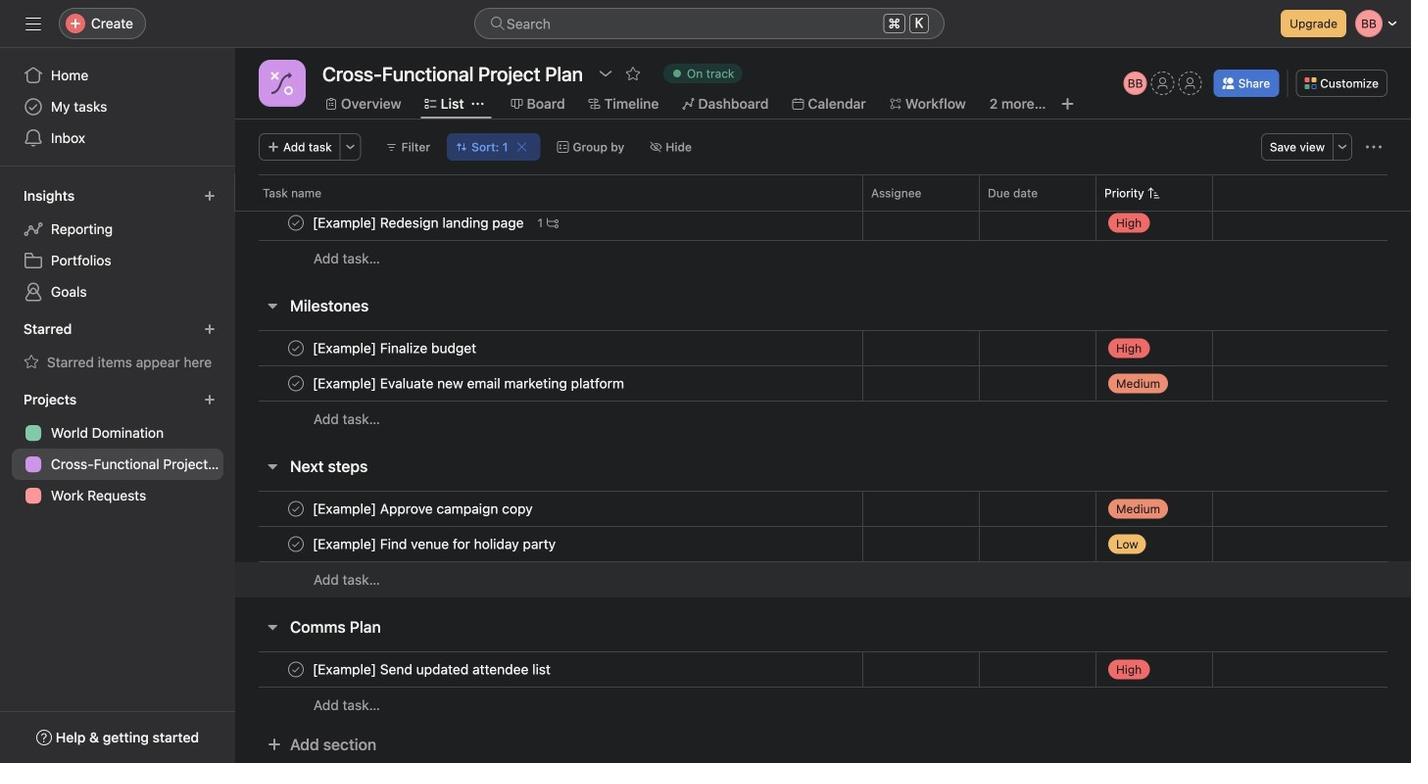 Task type: describe. For each thing, give the bounding box(es) containing it.
header milestones tree grid
[[235, 330, 1412, 437]]

[example] find venue for holiday party cell
[[235, 526, 863, 563]]

collapse task list for this group image
[[265, 459, 280, 475]]

[example] evaluate new email marketing platform cell
[[235, 366, 863, 402]]

2 row from the top
[[235, 205, 1412, 241]]

new insights image
[[204, 190, 216, 202]]

mark complete image for mark complete checkbox in the [example] finalize budget cell
[[284, 337, 308, 360]]

mark complete image inside [example] send updated attendee list cell
[[284, 658, 308, 682]]

mark complete checkbox for the header next steps tree grid
[[284, 498, 308, 521]]

mark complete checkbox for task name text field inside [example] evaluate new email marketing platform 'cell'
[[284, 372, 308, 396]]

1 subtask image
[[547, 217, 559, 229]]

[example] send updated attendee list cell
[[235, 652, 863, 688]]

task name text field for [example] send updated attendee list cell
[[309, 660, 557, 680]]

task name text field for mark complete checkbox in [example] approve campaign copy cell
[[309, 500, 539, 519]]

collapse task list for this group image for [example] finalize budget cell
[[265, 298, 280, 314]]

mark complete checkbox inside [example] find venue for holiday party cell
[[284, 533, 308, 556]]

mark complete checkbox for header planning tree grid
[[284, 211, 308, 235]]

collapse task list for this group image for [example] send updated attendee list cell
[[265, 620, 280, 635]]

more actions image
[[345, 141, 357, 153]]

tab actions image
[[472, 98, 484, 110]]

priority field for [example] finalize budget cell
[[1096, 330, 1214, 367]]

manage project members image
[[1124, 72, 1148, 95]]

5 row from the top
[[235, 366, 1412, 402]]

9 row from the top
[[235, 562, 1412, 598]]

hide sidebar image
[[25, 16, 41, 31]]

starred element
[[0, 312, 235, 382]]

mark complete image for mark complete checkbox in [example] redesign landing page cell
[[284, 211, 308, 235]]

show options image
[[598, 66, 614, 81]]

projects element
[[0, 382, 235, 516]]

mark complete checkbox for header milestones tree grid
[[284, 337, 308, 360]]

add tab image
[[1060, 96, 1076, 112]]

7 row from the top
[[235, 491, 1412, 527]]



Task type: locate. For each thing, give the bounding box(es) containing it.
mark complete image inside [example] redesign landing page cell
[[284, 211, 308, 235]]

[example] finalize budget cell
[[235, 330, 863, 367]]

mark complete checkbox for task name text field within the [example] send updated attendee list cell
[[284, 658, 308, 682]]

task name text field inside [example] evaluate new email marketing platform 'cell'
[[309, 374, 630, 394]]

header next steps tree grid
[[235, 491, 1412, 598]]

2 collapse task list for this group image from the top
[[265, 620, 280, 635]]

Mark complete checkbox
[[284, 372, 308, 396], [284, 658, 308, 682]]

more actions image
[[1367, 139, 1382, 155]]

mark complete image for mark complete checkbox within the [example] find venue for holiday party cell
[[284, 533, 308, 556]]

0 vertical spatial collapse task list for this group image
[[265, 298, 280, 314]]

mark complete checkbox inside [example] finalize budget cell
[[284, 337, 308, 360]]

1 vertical spatial collapse task list for this group image
[[265, 620, 280, 635]]

task name text field inside [example] send updated attendee list cell
[[309, 660, 557, 680]]

1 mark complete checkbox from the top
[[284, 372, 308, 396]]

1 task name text field from the top
[[309, 374, 630, 394]]

1 task name text field from the top
[[309, 213, 530, 233]]

0 vertical spatial mark complete checkbox
[[284, 372, 308, 396]]

3 mark complete image from the top
[[284, 658, 308, 682]]

2 mark complete checkbox from the top
[[284, 337, 308, 360]]

task name text field for mark complete checkbox in [example] redesign landing page cell
[[309, 213, 530, 233]]

task name text field for [example] evaluate new email marketing platform 'cell'
[[309, 374, 630, 394]]

[example] redesign landing page cell
[[235, 205, 863, 241]]

insights element
[[0, 178, 235, 312]]

task name text field for mark complete checkbox in the [example] finalize budget cell
[[309, 339, 483, 358]]

3 task name text field from the top
[[309, 500, 539, 519]]

task name text field inside [example] find venue for holiday party cell
[[309, 535, 562, 554]]

add items to starred image
[[204, 324, 216, 335]]

mark complete image
[[284, 498, 308, 521], [284, 533, 308, 556], [284, 658, 308, 682]]

Task name text field
[[309, 374, 630, 394], [309, 660, 557, 680]]

mark complete checkbox inside [example] redesign landing page cell
[[284, 211, 308, 235]]

1 row from the top
[[235, 175, 1412, 211]]

mark complete image
[[284, 211, 308, 235], [284, 337, 308, 360], [284, 372, 308, 396]]

header planning tree grid
[[235, 205, 1412, 276]]

8 row from the top
[[235, 526, 1412, 563]]

2 mark complete checkbox from the top
[[284, 658, 308, 682]]

task name text field inside [example] approve campaign copy cell
[[309, 500, 539, 519]]

3 mark complete image from the top
[[284, 372, 308, 396]]

0 vertical spatial mark complete image
[[284, 211, 308, 235]]

4 task name text field from the top
[[309, 535, 562, 554]]

[example] approve campaign copy cell
[[235, 491, 863, 527]]

mark complete image inside [example] evaluate new email marketing platform 'cell'
[[284, 372, 308, 396]]

None text field
[[318, 56, 588, 91]]

mark complete image inside [example] approve campaign copy cell
[[284, 498, 308, 521]]

2 mark complete image from the top
[[284, 533, 308, 556]]

more options image
[[1337, 141, 1349, 153]]

Task name text field
[[309, 213, 530, 233], [309, 339, 483, 358], [309, 500, 539, 519], [309, 535, 562, 554]]

mark complete checkbox inside [example] evaluate new email marketing platform 'cell'
[[284, 372, 308, 396]]

Search tasks, projects, and more text field
[[475, 8, 945, 39]]

2 task name text field from the top
[[309, 339, 483, 358]]

6 row from the top
[[235, 401, 1412, 437]]

1 vertical spatial mark complete image
[[284, 533, 308, 556]]

1 vertical spatial task name text field
[[309, 660, 557, 680]]

mark complete image inside [example] find venue for holiday party cell
[[284, 533, 308, 556]]

task name text field for mark complete checkbox within the [example] find venue for holiday party cell
[[309, 535, 562, 554]]

Mark complete checkbox
[[284, 211, 308, 235], [284, 337, 308, 360], [284, 498, 308, 521], [284, 533, 308, 556]]

1 mark complete image from the top
[[284, 498, 308, 521]]

clear image
[[516, 141, 528, 153]]

11 row from the top
[[235, 687, 1412, 724]]

3 mark complete checkbox from the top
[[284, 498, 308, 521]]

1 vertical spatial mark complete checkbox
[[284, 658, 308, 682]]

1 vertical spatial mark complete image
[[284, 337, 308, 360]]

mark complete image inside [example] finalize budget cell
[[284, 337, 308, 360]]

4 row from the top
[[235, 330, 1412, 367]]

0 vertical spatial mark complete image
[[284, 498, 308, 521]]

10 row from the top
[[235, 652, 1412, 688]]

3 row from the top
[[235, 240, 1412, 276]]

add to starred image
[[626, 66, 641, 81]]

new project or portfolio image
[[204, 394, 216, 406]]

1 mark complete image from the top
[[284, 211, 308, 235]]

2 mark complete image from the top
[[284, 337, 308, 360]]

1 mark complete checkbox from the top
[[284, 211, 308, 235]]

mark complete checkbox inside [example] approve campaign copy cell
[[284, 498, 308, 521]]

task name text field inside [example] redesign landing page cell
[[309, 213, 530, 233]]

2 task name text field from the top
[[309, 660, 557, 680]]

task name text field inside [example] finalize budget cell
[[309, 339, 483, 358]]

line_and_symbols image
[[271, 72, 294, 95]]

None field
[[475, 8, 945, 39]]

1 collapse task list for this group image from the top
[[265, 298, 280, 314]]

row
[[235, 175, 1412, 211], [235, 205, 1412, 241], [235, 240, 1412, 276], [235, 330, 1412, 367], [235, 366, 1412, 402], [235, 401, 1412, 437], [235, 491, 1412, 527], [235, 526, 1412, 563], [235, 562, 1412, 598], [235, 652, 1412, 688], [235, 687, 1412, 724]]

0 vertical spatial task name text field
[[309, 374, 630, 394]]

collapse task list for this group image
[[265, 298, 280, 314], [265, 620, 280, 635]]

mark complete image for mark complete checkbox in [example] approve campaign copy cell
[[284, 498, 308, 521]]

mark complete checkbox inside [example] send updated attendee list cell
[[284, 658, 308, 682]]

2 vertical spatial mark complete image
[[284, 372, 308, 396]]

4 mark complete checkbox from the top
[[284, 533, 308, 556]]

global element
[[0, 48, 235, 166]]

2 vertical spatial mark complete image
[[284, 658, 308, 682]]

header comms plan tree grid
[[235, 652, 1412, 724]]



Task type: vqa. For each thing, say whether or not it's contained in the screenshot.
Mark complete icon inside "[EXAMPLE] APPROVE CAMPAIGN COPY" cell
yes



